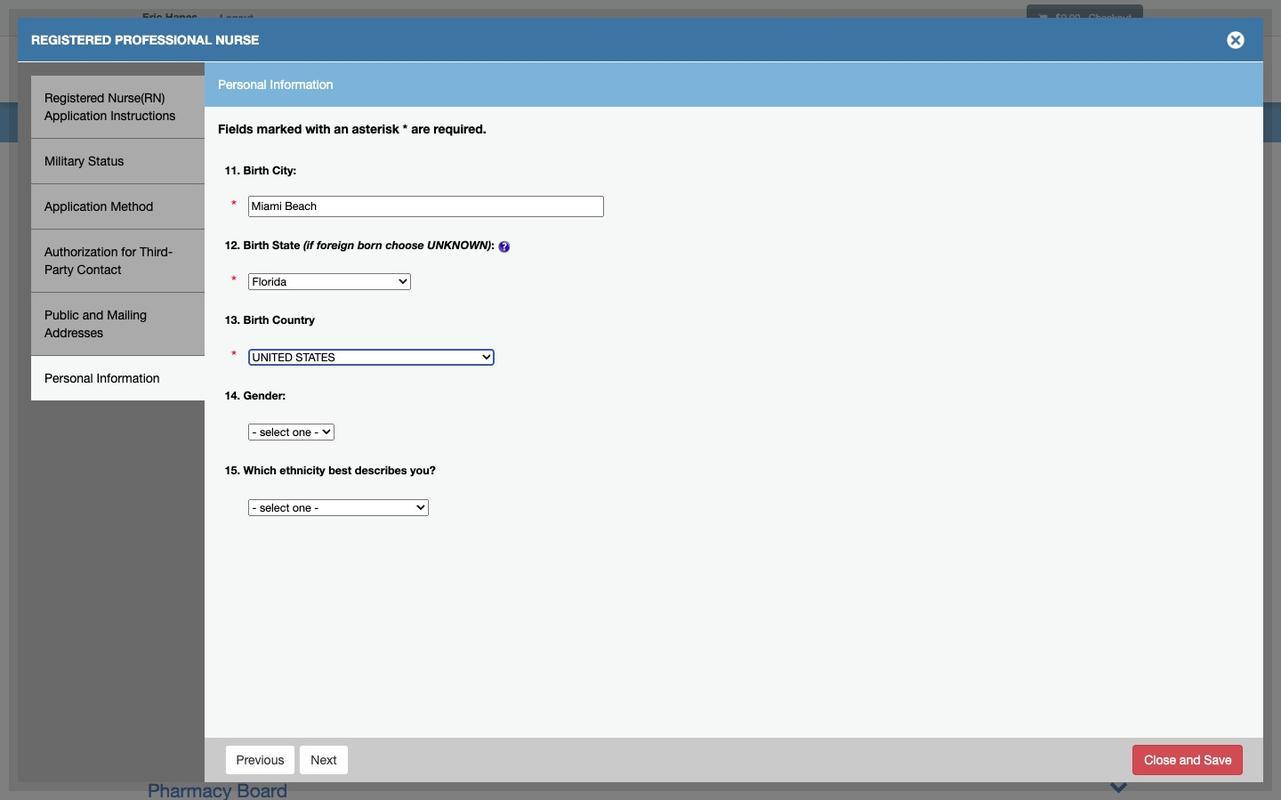 Task type: describe. For each thing, give the bounding box(es) containing it.
which
[[243, 464, 277, 477]]

dental board link
[[148, 348, 257, 369]]

nurse(rn)
[[108, 91, 165, 105]]

limited
[[148, 407, 209, 428]]

15.
[[225, 464, 240, 477]]

agency
[[237, 289, 299, 311]]

with
[[305, 121, 331, 136]]

occupational therapy board
[[148, 750, 388, 772]]

nurse
[[216, 32, 259, 47]]

public
[[45, 308, 79, 322]]

0 vertical spatial personal information
[[218, 77, 333, 92]]

:
[[491, 239, 495, 252]]

eric hanes
[[142, 11, 198, 24]]

surgeon
[[381, 465, 452, 487]]

0 horizontal spatial personal
[[45, 371, 93, 385]]

if you are foreign born please select 'unknown' in this dropdown. image
[[498, 239, 512, 253]]

liability
[[215, 407, 278, 428]]

chiropractor)
[[474, 465, 583, 487]]

massage therapy board link
[[148, 436, 352, 457]]

describes
[[355, 464, 407, 477]]

* left the are
[[403, 121, 408, 136]]

an
[[334, 121, 349, 136]]

state
[[272, 239, 300, 252]]

accounting
[[148, 231, 243, 252]]

required.
[[434, 121, 487, 136]]

third-
[[140, 245, 173, 259]]

& right you?
[[457, 465, 468, 487]]

medical corporation link
[[148, 495, 318, 516]]

* down 12.
[[231, 272, 237, 290]]

registered
[[45, 91, 105, 105]]

architecture board link
[[148, 260, 304, 281]]

best
[[329, 464, 352, 477]]

and
[[83, 308, 104, 322]]

military
[[45, 154, 85, 168]]

addresses
[[45, 326, 103, 340]]

13.
[[225, 314, 240, 327]]

fields
[[218, 121, 253, 136]]

ethnicity
[[280, 464, 325, 477]]

& left alarm
[[409, 377, 421, 399]]

birth for country
[[243, 314, 269, 327]]

logout link
[[206, 0, 267, 36]]

1 vertical spatial personal information
[[45, 371, 160, 385]]

nursing board (rn, lpn & apn) link
[[148, 524, 416, 546]]

* down 13.
[[231, 347, 237, 365]]

you?
[[410, 464, 436, 477]]

are
[[411, 121, 430, 136]]

14. gender:
[[225, 389, 286, 402]]

foreign
[[317, 239, 355, 252]]

corporation
[[219, 495, 318, 516]]

born
[[358, 239, 383, 252]]

close window image
[[1222, 26, 1251, 54]]

public and mailing addresses
[[45, 308, 147, 340]]

11. birth city:
[[225, 163, 296, 177]]

application method
[[45, 199, 153, 214]]

2 application from the top
[[45, 199, 107, 214]]

limited liability company link
[[148, 407, 364, 428]]

my account
[[931, 65, 1002, 77]]

online services link
[[1016, 40, 1148, 102]]

asterisk
[[352, 121, 399, 136]]

eric
[[142, 11, 162, 24]]

military status
[[45, 154, 124, 168]]

technology
[[469, 319, 564, 340]]

detective, security, fingerprint & alarm contractor board link
[[148, 377, 625, 399]]

cosmetology,
[[213, 319, 328, 340]]

registered nurse(rn) application instructions
[[45, 91, 176, 123]]

choose
[[386, 239, 424, 252]]

alarm
[[426, 377, 475, 399]]

0 vertical spatial personal
[[218, 77, 267, 92]]

contractor
[[480, 377, 569, 399]]

logout
[[220, 12, 253, 23]]

11.
[[225, 163, 240, 177]]

nursing
[[148, 524, 212, 546]]

mailing
[[107, 308, 147, 322]]

illinois department of financial and professional regulation image
[[134, 40, 539, 97]]

& right 'lpn'
[[356, 524, 368, 546]]

& right best
[[364, 465, 376, 487]]

instructions
[[111, 109, 176, 123]]

detective,
[[148, 377, 232, 399]]

& left nail
[[415, 319, 426, 340]]

unknown)
[[427, 239, 491, 252]]

party
[[45, 263, 74, 277]]

apn)
[[373, 524, 416, 546]]

chevron down image
[[1110, 748, 1129, 766]]

online
[[1030, 65, 1069, 77]]

$0.00
[[1056, 12, 1081, 23]]



Task type: locate. For each thing, give the bounding box(es) containing it.
14.
[[225, 389, 240, 402]]

1 vertical spatial therapy
[[264, 750, 332, 772]]

None button
[[225, 745, 296, 775], [299, 745, 349, 775], [1133, 745, 1244, 775], [225, 745, 296, 775], [299, 745, 349, 775], [1133, 745, 1244, 775]]

contact
[[77, 263, 121, 277]]

occupational therapy board link
[[148, 748, 1129, 772]]

chevron down image
[[1110, 777, 1129, 796]]

application
[[45, 109, 107, 123], [45, 199, 107, 214]]

for
[[121, 245, 136, 259]]

1 vertical spatial birth
[[243, 239, 269, 252]]

dental
[[148, 348, 201, 369]]

fingerprint
[[314, 377, 404, 399]]

my account link
[[917, 40, 1016, 102]]

personal information down addresses
[[45, 371, 160, 385]]

city:
[[272, 163, 296, 177]]

medical board (physician & surgeon & chiropractor) link
[[148, 465, 583, 487]]

method
[[111, 199, 153, 214]]

personal up fields
[[218, 77, 267, 92]]

account
[[950, 65, 1002, 77]]

(rn,
[[273, 524, 310, 546]]

personal
[[218, 77, 267, 92], [45, 371, 93, 385]]

shopping cart image
[[1039, 13, 1048, 23]]

3 birth from the top
[[243, 314, 269, 327]]

information down dental
[[97, 371, 160, 385]]

15. which ethnicity best describes you?
[[225, 464, 436, 477]]

2 vertical spatial birth
[[243, 314, 269, 327]]

therapy
[[229, 436, 297, 457], [264, 750, 332, 772]]

13. birth country
[[225, 314, 315, 327]]

1 vertical spatial application
[[45, 199, 107, 214]]

application up authorization
[[45, 199, 107, 214]]

1 vertical spatial medical
[[148, 495, 214, 516]]

architecture
[[148, 260, 249, 281]]

*
[[403, 121, 408, 136], [231, 197, 237, 215], [231, 272, 237, 290], [231, 347, 237, 365]]

2 medical from the top
[[148, 495, 214, 516]]

checkout
[[1089, 12, 1132, 23]]

professional
[[115, 32, 212, 47]]

barber,
[[148, 319, 208, 340]]

home
[[871, 65, 902, 77]]

&
[[415, 319, 426, 340], [409, 377, 421, 399], [364, 465, 376, 487], [457, 465, 468, 487], [356, 524, 368, 546]]

birth right 11.
[[243, 163, 269, 177]]

therapy inside accounting board architecture board collection agency board barber, cosmetology, esthetics & nail technology board dental board detective, security, fingerprint & alarm contractor board limited liability company massage therapy board medical board (physician & surgeon & chiropractor) medical corporation
[[229, 436, 297, 457]]

medical up nursing
[[148, 495, 214, 516]]

2 birth from the top
[[243, 239, 269, 252]]

authorization for third- party contact
[[45, 245, 173, 277]]

1 vertical spatial information
[[97, 371, 160, 385]]

* down 11.
[[231, 197, 237, 215]]

accounting board link
[[148, 231, 298, 252]]

esthetics
[[333, 319, 409, 340]]

0 horizontal spatial personal information
[[45, 371, 160, 385]]

authorization
[[45, 245, 118, 259]]

$0.00 checkout
[[1053, 12, 1132, 23]]

information
[[270, 77, 333, 92], [97, 371, 160, 385]]

1 medical from the top
[[148, 465, 214, 487]]

application inside registered nurse(rn) application instructions
[[45, 109, 107, 123]]

hanes
[[165, 11, 198, 24]]

information up with
[[270, 77, 333, 92]]

(physician
[[274, 465, 359, 487]]

medical
[[148, 465, 214, 487], [148, 495, 214, 516]]

barber, cosmetology, esthetics & nail technology board link
[[148, 319, 620, 340]]

0 vertical spatial birth
[[243, 163, 269, 177]]

personal information up marked on the top of the page
[[218, 77, 333, 92]]

lpn
[[315, 524, 351, 546]]

services
[[1071, 65, 1122, 77]]

birth down collection agency board link in the left top of the page
[[243, 314, 269, 327]]

1 application from the top
[[45, 109, 107, 123]]

1 birth from the top
[[243, 163, 269, 177]]

collection agency board link
[[148, 289, 355, 311]]

1 horizontal spatial information
[[270, 77, 333, 92]]

fields marked with an asterisk * are required.
[[218, 121, 487, 136]]

massage
[[148, 436, 224, 457]]

status
[[88, 154, 124, 168]]

company
[[283, 407, 364, 428]]

application down registered
[[45, 109, 107, 123]]

1 horizontal spatial personal
[[218, 77, 267, 92]]

0 vertical spatial medical
[[148, 465, 214, 487]]

0 vertical spatial application
[[45, 109, 107, 123]]

occupational
[[148, 750, 259, 772]]

0 vertical spatial therapy
[[229, 436, 297, 457]]

birth right 12.
[[243, 239, 269, 252]]

personal down addresses
[[45, 371, 93, 385]]

nail
[[432, 319, 463, 340]]

marked
[[257, 121, 302, 136]]

birth for state
[[243, 239, 269, 252]]

11. Birth City: text field
[[248, 196, 604, 218]]

country
[[272, 314, 315, 327]]

collection
[[148, 289, 232, 311]]

1 horizontal spatial personal information
[[218, 77, 333, 92]]

(if
[[303, 239, 314, 252]]

1 vertical spatial personal
[[45, 371, 93, 385]]

registered professional nurse
[[31, 32, 259, 47]]

my
[[931, 65, 947, 77]]

registered
[[31, 32, 111, 47]]

0 horizontal spatial information
[[97, 371, 160, 385]]

accounting board architecture board collection agency board barber, cosmetology, esthetics & nail technology board dental board detective, security, fingerprint & alarm contractor board limited liability company massage therapy board medical board (physician & surgeon & chiropractor) medical corporation
[[148, 231, 625, 516]]

0 vertical spatial information
[[270, 77, 333, 92]]

nursing board (rn, lpn & apn)
[[148, 524, 416, 546]]

medical down massage
[[148, 465, 214, 487]]

12.
[[225, 239, 240, 252]]

birth for city:
[[243, 163, 269, 177]]

online services
[[1030, 65, 1125, 77]]



